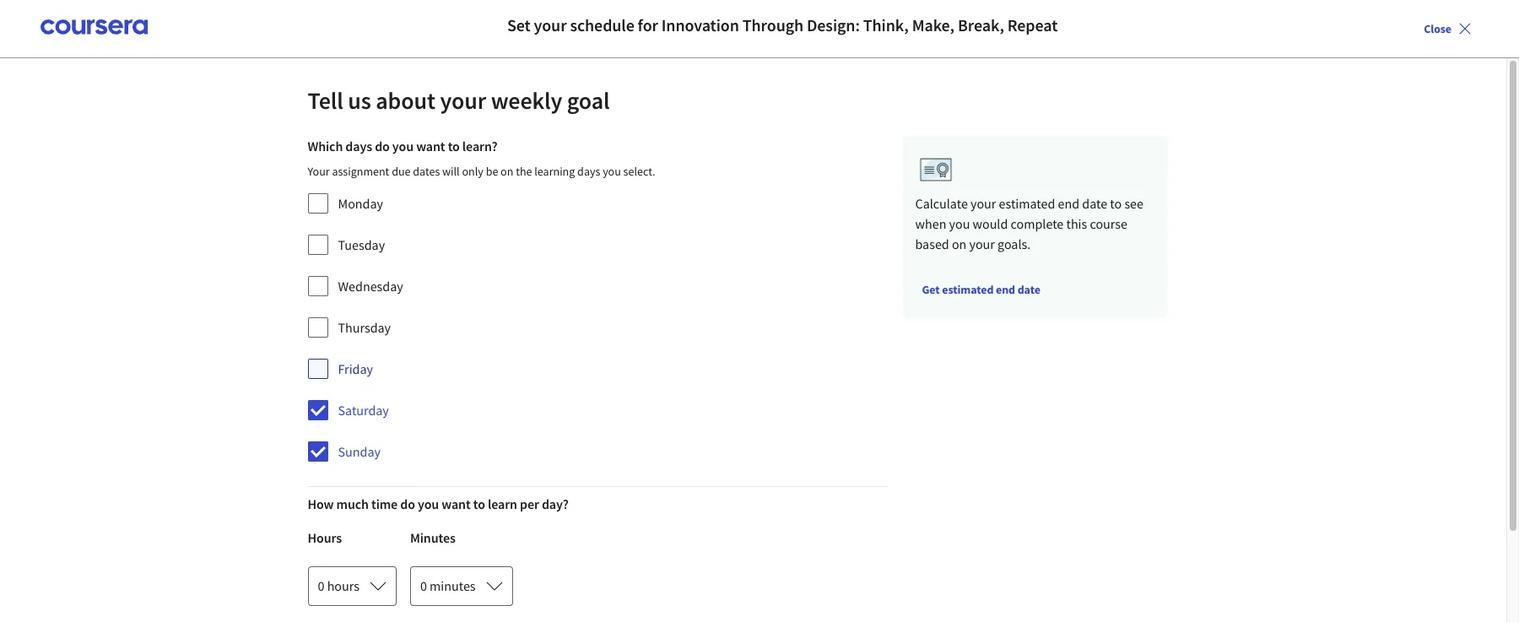 Task type: describe. For each thing, give the bounding box(es) containing it.
due
[[392, 164, 411, 179]]

introduce yourself and meet your peers
[[88, 185, 346, 214]]

learn
[[488, 495, 517, 512]]

the
[[516, 164, 532, 179]]

time
[[371, 495, 398, 512]]

course
[[1090, 215, 1128, 232]]

innovation
[[662, 14, 739, 35]]

Search in course text field
[[148, 10, 401, 41]]

0 hours button
[[308, 566, 397, 606]]

calculate your estimated end date to see when you would complete this course based on your goals.
[[915, 195, 1144, 252]]

0 horizontal spatial days
[[346, 138, 372, 154]]

1 horizontal spatial and
[[502, 578, 541, 609]]

based
[[915, 235, 949, 252]]

tell us about your weekly goal dialog
[[0, 0, 1519, 622]]

saturday
[[338, 402, 389, 419]]

you left select.
[[603, 164, 621, 179]]

this
[[1066, 215, 1087, 232]]

how much time do you want to learn per day?
[[308, 495, 569, 512]]

hours
[[308, 529, 342, 546]]

would
[[973, 215, 1008, 232]]

to for learn?
[[448, 138, 460, 154]]

close button
[[1417, 14, 1479, 44]]

minutes
[[410, 529, 456, 546]]

which days do you want to learn? group
[[308, 136, 655, 473]]

day?
[[542, 495, 569, 512]]

0 for 0 minutes
[[420, 577, 427, 594]]

on inside which days do you want to learn? "group"
[[501, 164, 514, 179]]

0 for 0 hours
[[318, 577, 325, 594]]

estimated inside button
[[942, 282, 994, 297]]

set your schedule for innovation through design: think, make, break, repeat
[[507, 14, 1058, 35]]

you up minutes on the bottom
[[418, 495, 439, 512]]

coursera image inside 'tell us about your weekly goal' dialog
[[41, 14, 148, 41]]

dates
[[413, 164, 440, 179]]

which days do you want to learn?
[[308, 138, 498, 154]]

your down the would
[[969, 235, 995, 252]]

only
[[462, 164, 484, 179]]

1 vertical spatial want
[[442, 495, 471, 512]]

you up due
[[392, 138, 414, 154]]

date inside button
[[1018, 282, 1041, 297]]

tell
[[308, 85, 343, 116]]

hours
[[327, 577, 360, 594]]

goals.
[[998, 235, 1031, 252]]

your up learn?
[[440, 85, 486, 116]]

make,
[[912, 14, 955, 35]]

your right set
[[534, 14, 567, 35]]

peers
[[88, 200, 114, 214]]

learn?
[[462, 138, 498, 154]]

break,
[[958, 14, 1004, 35]]

calculate
[[915, 195, 968, 212]]

certiciate icon image
[[915, 149, 956, 190]]

see
[[1125, 195, 1144, 212]]

sunday
[[338, 443, 381, 460]]

2 coursera image from the left
[[20, 14, 127, 41]]

estimated inside calculate your estimated end date to see when you would complete this course based on your goals.
[[999, 195, 1055, 212]]

you inside calculate your estimated end date to see when you would complete this course based on your goals.
[[949, 215, 970, 232]]

tell us about your weekly goal
[[308, 85, 610, 116]]

assignment
[[332, 164, 389, 179]]

on inside calculate your estimated end date to see when you would complete this course based on your goals.
[[952, 235, 967, 252]]

your assignment due dates will only be on the learning days you select.
[[308, 164, 655, 179]]

will
[[442, 164, 460, 179]]

tuesday
[[338, 236, 385, 253]]

instructors
[[653, 578, 762, 609]]

learning
[[535, 164, 575, 179]]

be
[[486, 164, 498, 179]]



Task type: locate. For each thing, give the bounding box(es) containing it.
to
[[448, 138, 460, 154], [1110, 195, 1122, 212], [473, 495, 485, 512]]

1 horizontal spatial on
[[952, 235, 967, 252]]

0 vertical spatial on
[[501, 164, 514, 179]]

0 vertical spatial want
[[416, 138, 445, 154]]

estimated
[[999, 195, 1055, 212], [942, 282, 994, 297]]

to up will
[[448, 138, 460, 154]]

set
[[507, 14, 531, 35]]

1 vertical spatial on
[[952, 235, 967, 252]]

0 horizontal spatial meet
[[297, 185, 322, 199]]

date down 'goals.'
[[1018, 282, 1041, 297]]

1 coursera image from the left
[[41, 14, 148, 41]]

0 left the minutes
[[420, 577, 427, 594]]

do
[[375, 138, 390, 154], [400, 495, 415, 512]]

1 horizontal spatial end
[[1058, 195, 1080, 212]]

meet inside "introduce yourself and meet your peers"
[[297, 185, 322, 199]]

1 horizontal spatial 0
[[420, 577, 427, 594]]

date inside calculate your estimated end date to see when you would complete this course based on your goals.
[[1082, 195, 1108, 212]]

meet
[[297, 185, 322, 199], [545, 578, 597, 609]]

complete
[[1011, 215, 1064, 232]]

0 vertical spatial to
[[448, 138, 460, 154]]

select.
[[623, 164, 655, 179]]

0 left hours
[[318, 577, 325, 594]]

your up the would
[[971, 195, 996, 212]]

days up assignment
[[346, 138, 372, 154]]

get estimated end date button
[[915, 274, 1047, 305]]

0 minutes
[[420, 577, 476, 594]]

0 horizontal spatial on
[[501, 164, 514, 179]]

0 vertical spatial date
[[1082, 195, 1108, 212]]

to inside "group"
[[448, 138, 460, 154]]

your
[[534, 14, 567, 35], [440, 85, 486, 116], [324, 185, 346, 199], [971, 195, 996, 212], [969, 235, 995, 252], [602, 578, 648, 609]]

do inside "group"
[[375, 138, 390, 154]]

design:
[[807, 14, 860, 35]]

0 vertical spatial and
[[277, 185, 295, 199]]

welcome and meet your instructors
[[406, 578, 762, 609]]

friday
[[338, 360, 373, 377]]

to for see
[[1110, 195, 1122, 212]]

0 vertical spatial end
[[1058, 195, 1080, 212]]

0 minutes button
[[410, 566, 513, 606]]

introduce yourself and meet your peers link
[[41, 178, 379, 239]]

0 horizontal spatial do
[[375, 138, 390, 154]]

and right the minutes
[[502, 578, 541, 609]]

which
[[308, 138, 343, 154]]

on right based
[[952, 235, 967, 252]]

0 horizontal spatial and
[[277, 185, 295, 199]]

get estimated end date
[[922, 282, 1041, 297]]

mute image
[[445, 540, 467, 557]]

days
[[346, 138, 372, 154], [577, 164, 600, 179]]

want inside "group"
[[416, 138, 445, 154]]

date
[[1082, 195, 1108, 212], [1018, 282, 1041, 297]]

repeat
[[1008, 14, 1058, 35]]

per
[[520, 495, 539, 512]]

end up this
[[1058, 195, 1080, 212]]

on
[[501, 164, 514, 179], [952, 235, 967, 252]]

estimated up complete
[[999, 195, 1055, 212]]

0 vertical spatial meet
[[297, 185, 322, 199]]

estimated right get
[[942, 282, 994, 297]]

play image
[[418, 541, 435, 555]]

2 horizontal spatial to
[[1110, 195, 1122, 212]]

1 vertical spatial date
[[1018, 282, 1041, 297]]

your inside "introduce yourself and meet your peers"
[[324, 185, 346, 199]]

coursera image
[[41, 14, 148, 41], [20, 14, 127, 41]]

through
[[743, 14, 804, 35]]

1 vertical spatial end
[[996, 282, 1015, 297]]

date up course
[[1082, 195, 1108, 212]]

close
[[1424, 21, 1452, 36]]

get
[[922, 282, 940, 297]]

want up minutes on the bottom
[[442, 495, 471, 512]]

0 vertical spatial estimated
[[999, 195, 1055, 212]]

you down calculate
[[949, 215, 970, 232]]

0
[[318, 577, 325, 594], [420, 577, 427, 594]]

to inside calculate your estimated end date to see when you would complete this course based on your goals.
[[1110, 195, 1122, 212]]

do right time
[[400, 495, 415, 512]]

0 horizontal spatial 0
[[318, 577, 325, 594]]

you
[[392, 138, 414, 154], [603, 164, 621, 179], [949, 215, 970, 232], [418, 495, 439, 512]]

do up assignment
[[375, 138, 390, 154]]

end
[[1058, 195, 1080, 212], [996, 282, 1015, 297]]

how
[[308, 495, 334, 512]]

much
[[336, 495, 369, 512]]

1 horizontal spatial to
[[473, 495, 485, 512]]

1 horizontal spatial days
[[577, 164, 600, 179]]

yourself
[[236, 185, 274, 199]]

to left see
[[1110, 195, 1122, 212]]

want
[[416, 138, 445, 154], [442, 495, 471, 512]]

your left instructors
[[602, 578, 648, 609]]

1 vertical spatial do
[[400, 495, 415, 512]]

1 vertical spatial meet
[[545, 578, 597, 609]]

1 0 from the left
[[318, 577, 325, 594]]

menu item
[[1165, 17, 1274, 72]]

0 horizontal spatial estimated
[[942, 282, 994, 297]]

1 vertical spatial to
[[1110, 195, 1122, 212]]

end down 'goals.'
[[996, 282, 1015, 297]]

minutes
[[430, 577, 476, 594]]

2 vertical spatial to
[[473, 495, 485, 512]]

0 vertical spatial do
[[375, 138, 390, 154]]

and inside "introduce yourself and meet your peers"
[[277, 185, 295, 199]]

weekly
[[491, 85, 562, 116]]

your
[[308, 164, 330, 179]]

to left learn at the left bottom of page
[[473, 495, 485, 512]]

1 vertical spatial estimated
[[942, 282, 994, 297]]

when
[[915, 215, 947, 232]]

your down your
[[324, 185, 346, 199]]

end inside button
[[996, 282, 1015, 297]]

introduce
[[188, 185, 233, 199]]

2 0 from the left
[[420, 577, 427, 594]]

thursday
[[338, 319, 391, 336]]

1 horizontal spatial estimated
[[999, 195, 1055, 212]]

and
[[277, 185, 295, 199], [502, 578, 541, 609]]

end inside calculate your estimated end date to see when you would complete this course based on your goals.
[[1058, 195, 1080, 212]]

for
[[638, 14, 658, 35]]

0 vertical spatial days
[[346, 138, 372, 154]]

welcome
[[406, 578, 498, 609]]

on right "be"
[[501, 164, 514, 179]]

monday
[[338, 195, 383, 212]]

schedule
[[570, 14, 635, 35]]

1 horizontal spatial do
[[400, 495, 415, 512]]

us
[[348, 85, 371, 116]]

days right the learning
[[577, 164, 600, 179]]

0 horizontal spatial to
[[448, 138, 460, 154]]

about
[[376, 85, 436, 116]]

wednesday
[[338, 278, 403, 295]]

1 horizontal spatial meet
[[545, 578, 597, 609]]

goal
[[567, 85, 610, 116]]

think,
[[863, 14, 909, 35]]

0 hours
[[318, 577, 360, 594]]

1 vertical spatial days
[[577, 164, 600, 179]]

0 horizontal spatial end
[[996, 282, 1015, 297]]

and right yourself in the top of the page
[[277, 185, 295, 199]]

1 vertical spatial and
[[502, 578, 541, 609]]

1 horizontal spatial date
[[1082, 195, 1108, 212]]

0 horizontal spatial date
[[1018, 282, 1041, 297]]

want up dates on the left top of page
[[416, 138, 445, 154]]



Task type: vqa. For each thing, say whether or not it's contained in the screenshot.
1st 0 from right
yes



